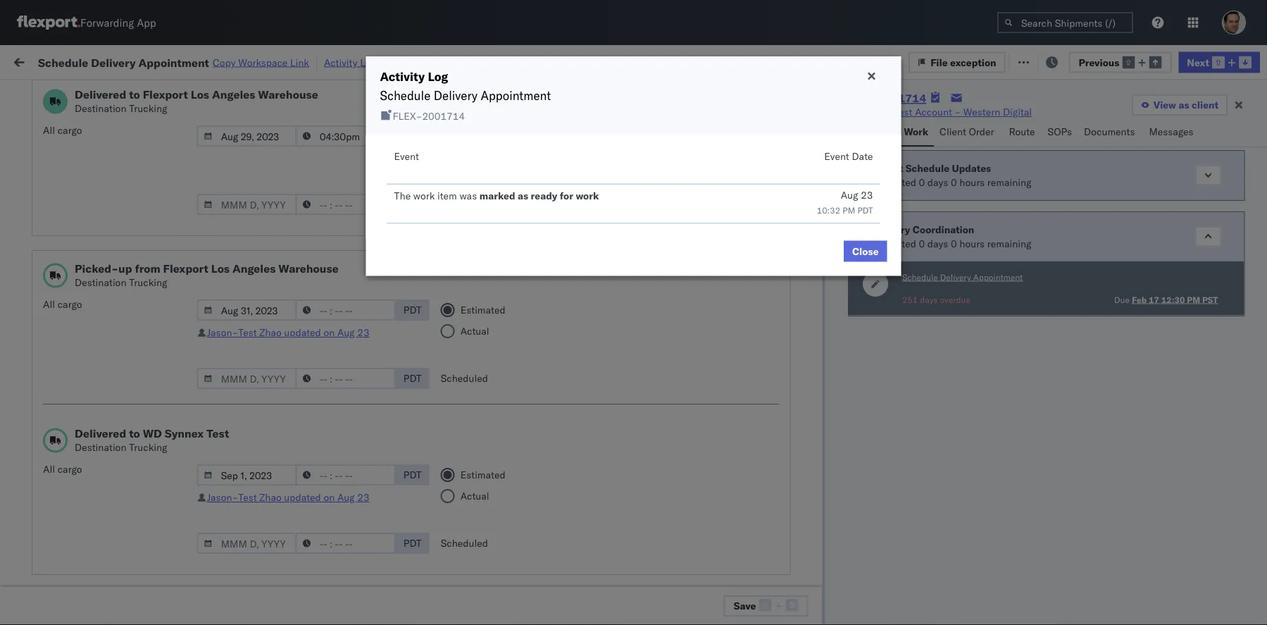 Task type: locate. For each thing, give the bounding box(es) containing it.
1 2150210 from the top
[[792, 153, 835, 165]]

0 vertical spatial 2150210
[[792, 153, 835, 165]]

maeu1234567 down date
[[855, 183, 926, 196]]

1 zhao from the top
[[260, 326, 282, 339]]

documents down 'international'
[[32, 159, 83, 171]]

6 resize handle column header from the left
[[715, 109, 732, 625]]

air for schedule delivery appointment
[[442, 556, 454, 568]]

2 vertical spatial 23
[[357, 491, 370, 504]]

flex-1919147 button
[[739, 397, 838, 417], [739, 397, 838, 417]]

filtered by:
[[14, 86, 65, 99]]

1 all from the top
[[43, 124, 55, 136]]

1 vertical spatial all cargo
[[43, 298, 82, 310]]

1 jason- from the top
[[207, 326, 238, 339]]

0 vertical spatial jason-
[[207, 326, 238, 339]]

1 scheduled from the top
[[441, 198, 488, 210]]

angeles down status : ready for work, blocked, in progress
[[151, 114, 187, 126]]

3 mmm d, yyyy text field from the top
[[197, 368, 297, 389]]

0
[[919, 176, 925, 188], [951, 176, 957, 188], [919, 237, 925, 249], [951, 237, 957, 249]]

hours down coordination
[[960, 237, 985, 249]]

cargo for delivered to flexport los angeles warehouse
[[58, 124, 82, 136]]

1 1977428 from the top
[[792, 184, 835, 196]]

2 vertical spatial flex-1977428
[[762, 308, 835, 320]]

file exception up integration test account - western digital link
[[931, 56, 997, 68]]

1 vertical spatial flex-1911408
[[762, 339, 835, 351]]

delivered up workitem button
[[75, 87, 126, 101]]

remaining down 017482927423
[[988, 176, 1032, 188]]

2 air from the top
[[442, 370, 454, 382]]

12:00 for 12:00 am pst, feb 25, 2023
[[232, 339, 260, 351]]

work down integration test account - western digital link
[[904, 125, 929, 138]]

2 1977428 from the top
[[792, 215, 835, 227]]

7:30
[[232, 184, 254, 196], [232, 215, 254, 227]]

upload customs clearance documents link
[[32, 144, 205, 172]]

2 vertical spatial trucking
[[129, 441, 167, 454]]

2 cargo from the top
[[58, 298, 82, 310]]

0 horizontal spatial work
[[153, 55, 178, 67]]

maeu1234567 up close
[[855, 214, 926, 227]]

import inside import schedule updates estimated 0 days 0 hours remaining
[[871, 162, 903, 174]]

0 vertical spatial 2097290
[[792, 556, 835, 568]]

12:00 down deadline
[[232, 153, 260, 165]]

0 vertical spatial flxt00001977428a
[[949, 184, 1046, 196]]

9 ocean from the top
[[442, 525, 471, 537]]

0 horizontal spatial activity
[[324, 56, 358, 68]]

view as client
[[1154, 99, 1219, 111]]

los inside schedule pickup from los angeles international airport
[[133, 114, 149, 126]]

1 vertical spatial mmm d, yyyy text field
[[197, 194, 297, 215]]

mbl/mawb numbers
[[949, 115, 1035, 126]]

2 remaining from the top
[[988, 237, 1032, 249]]

1 vertical spatial 3,
[[326, 587, 335, 599]]

trucking inside picked-up from flexport los angeles warehouse destination trucking
[[129, 276, 167, 289]]

0 vertical spatial confirm pickup from los angeles, ca link
[[32, 275, 200, 289]]

log right 205
[[360, 56, 376, 68]]

lcl for schedule pickup from los angeles, ca
[[473, 184, 490, 196]]

2 vertical spatial all cargo
[[43, 463, 82, 475]]

-- : -- -- text field
[[296, 194, 396, 215], [296, 300, 396, 321]]

0 vertical spatial as
[[1179, 99, 1190, 111]]

2 scheduled from the top
[[441, 372, 488, 384]]

zhao for test
[[260, 491, 282, 504]]

7:30 pm pst, feb 21, 2023 up 11:59 pm pst, feb 21, 2023
[[232, 215, 360, 227]]

work up status : ready for work, blocked, in progress
[[153, 55, 178, 67]]

schedule delivery appointment for 3rd schedule delivery appointment 'link' from the bottom
[[32, 493, 173, 505]]

upload proof of delivery link
[[32, 368, 141, 382]]

2 trucking from the top
[[129, 276, 167, 289]]

file exception down search shipments (/) text box
[[1028, 55, 1094, 67]]

2 confirm from the top
[[32, 307, 68, 319]]

1 upload from the top
[[32, 145, 64, 157]]

to inside delivered to wd synnex test destination trucking
[[129, 426, 140, 440]]

23 for picked-up from flexport los angeles warehouse
[[357, 326, 370, 339]]

0 horizontal spatial file exception
[[931, 56, 997, 68]]

2150210
[[792, 153, 835, 165], [792, 370, 835, 382]]

ocean lcl for schedule pickup from los angeles, ca
[[442, 184, 490, 196]]

mmm d, yyyy text field up 11:59 pm pst, feb 27, 2023
[[197, 368, 297, 389]]

17
[[1149, 294, 1160, 305]]

2 confirm pickup from los angeles, ca from the top
[[32, 307, 200, 319]]

honeywell
[[536, 184, 582, 196], [629, 184, 676, 196], [536, 215, 582, 227], [629, 215, 676, 227]]

days down coordination
[[928, 237, 948, 249]]

pickup inside schedule pickup from los angeles international airport
[[77, 114, 107, 126]]

1 vertical spatial scheduled
[[441, 372, 488, 384]]

6 schedule pickup from los angeles, ca link from the top
[[32, 609, 205, 625]]

confirm pickup from los angeles, ca for 11:59
[[32, 276, 200, 288]]

2 updated from the top
[[284, 491, 321, 504]]

1 vertical spatial -- : -- -- text field
[[296, 300, 396, 321]]

demo123
[[949, 277, 996, 289]]

: down 205
[[324, 87, 327, 98]]

1 jason-test zhao updated on aug 23 from the top
[[207, 326, 370, 339]]

lcl for schedule delivery appointment
[[473, 215, 490, 227]]

flxt00001977428a up 'test123'
[[949, 215, 1046, 227]]

mmm d, yyyy text field for los
[[197, 300, 297, 321]]

ocean lcl for schedule delivery appointment
[[442, 215, 490, 227]]

angeles inside delivered to flexport los angeles warehouse destination trucking
[[212, 87, 255, 101]]

pdt for 3rd -- : -- -- text field from the bottom of the page
[[404, 372, 422, 384]]

pdt
[[404, 130, 422, 142], [404, 198, 422, 210], [858, 205, 874, 215], [404, 304, 422, 316], [404, 372, 422, 384], [404, 469, 422, 481], [404, 537, 422, 549]]

7:30 down 12:00 pm pst, feb 20, 2023
[[232, 184, 254, 196]]

trucking down up
[[129, 276, 167, 289]]

trucking down "wd"
[[129, 441, 167, 454]]

upload for upload proof of delivery
[[32, 369, 64, 381]]

mmm d, yyyy text field down the progress
[[197, 125, 297, 147]]

picked-up from flexport los angeles warehouse destination trucking
[[75, 261, 339, 289]]

2 vertical spatial flxt00001977428a
[[949, 308, 1046, 320]]

from inside picked-up from flexport los angeles warehouse destination trucking
[[135, 261, 160, 276]]

1 2097290 from the top
[[792, 556, 835, 568]]

1 maeu1234567 from the top
[[855, 183, 926, 196]]

destination inside delivered to flexport los angeles warehouse destination trucking
[[75, 102, 127, 115]]

17, up the 20,
[[324, 122, 339, 134]]

017482927423
[[949, 153, 1022, 165]]

bookings
[[536, 277, 577, 289], [629, 277, 671, 289], [629, 401, 671, 413]]

schedule inside schedule pickup from amsterdam airport schiphol, haarlemmermeer, netherlands
[[32, 579, 74, 591]]

flex-2150210 up 10:32
[[762, 153, 835, 165]]

2 schedule pickup from los angeles, ca button from the top
[[32, 237, 205, 267]]

client order button
[[935, 119, 1004, 147]]

2 lcl from the top
[[473, 215, 490, 227]]

1 vertical spatial as
[[518, 189, 529, 202]]

12:00 up 9:00
[[232, 339, 260, 351]]

2 schedule pickup from los angeles, ca link from the top
[[32, 237, 205, 265]]

2 to from the top
[[129, 426, 140, 440]]

am
[[256, 308, 272, 320], [262, 339, 278, 351], [256, 370, 272, 382], [262, 556, 278, 568], [262, 587, 278, 599]]

schedule
[[38, 55, 88, 69], [380, 88, 431, 103], [32, 114, 74, 126], [906, 162, 950, 174], [32, 176, 74, 188], [32, 214, 74, 226], [32, 238, 74, 250], [902, 272, 938, 282], [32, 393, 74, 405], [32, 424, 74, 436], [32, 455, 74, 467], [32, 493, 74, 505], [32, 524, 74, 536], [32, 555, 74, 567], [32, 579, 74, 591], [32, 610, 74, 622]]

file
[[1028, 55, 1045, 67], [931, 56, 948, 68]]

7:30 for schedule delivery appointment
[[232, 215, 254, 227]]

1 vertical spatial confirm pickup from los angeles, ca
[[32, 307, 200, 319]]

to left work, at the top
[[129, 87, 140, 101]]

flexport left demo
[[536, 401, 572, 413]]

pdt inside aug 23 10:32 pm pdt
[[858, 205, 874, 215]]

resize handle column header
[[207, 109, 224, 625], [367, 109, 384, 625], [418, 109, 435, 625], [512, 109, 528, 625], [605, 109, 622, 625], [715, 109, 732, 625], [831, 109, 848, 625], [925, 109, 942, 625], [1105, 109, 1122, 625], [1199, 109, 1216, 625], [1243, 109, 1259, 625]]

zhao for los
[[260, 326, 282, 339]]

0 vertical spatial work
[[153, 55, 178, 67]]

confirm for 12:00 am pst, feb 25, 2023
[[32, 338, 68, 350]]

work inside button
[[904, 125, 929, 138]]

all for delivered to flexport los angeles warehouse
[[43, 124, 55, 136]]

angeles
[[212, 87, 255, 101], [151, 114, 187, 126], [233, 261, 276, 276]]

11:59 pm pst, feb 23, 2023
[[232, 277, 366, 289]]

1 schedule pickup from los angeles, ca from the top
[[32, 176, 190, 202]]

2 -- : -- -- text field from the top
[[296, 368, 396, 389]]

0 vertical spatial confirm pickup from los angeles, ca
[[32, 276, 200, 288]]

activity log right link
[[324, 56, 376, 68]]

event for event
[[394, 150, 419, 162]]

4 schedule pickup from los angeles, ca button from the top
[[32, 454, 205, 484]]

upload for upload customs clearance documents
[[32, 145, 64, 157]]

0 vertical spatial angeles
[[212, 87, 255, 101]]

lcl for confirm pickup from los angeles, ca
[[473, 308, 490, 320]]

work up by:
[[40, 51, 77, 70]]

pdt for 2nd -- : -- -- text field from the bottom
[[404, 469, 422, 481]]

2 fcl from the top
[[473, 339, 491, 351]]

2150210 left date
[[792, 153, 835, 165]]

los inside picked-up from flexport los angeles warehouse destination trucking
[[211, 261, 230, 276]]

flex-1977428 button
[[739, 180, 838, 200], [739, 180, 838, 200], [739, 211, 838, 231], [739, 211, 838, 231], [739, 304, 838, 324], [739, 304, 838, 324]]

12:30 up flex-2001714 link
[[857, 56, 884, 68]]

days inside import schedule updates estimated 0 days 0 hours remaining
[[928, 176, 948, 188]]

track
[[358, 55, 381, 67]]

1 fcl from the top
[[473, 277, 491, 289]]

1 vertical spatial 10:44 am pst, mar 3, 2023
[[232, 587, 362, 599]]

upload left proof
[[32, 369, 64, 381]]

1 confirm pickup from los angeles, ca from the top
[[32, 276, 200, 288]]

pdt for 2nd -- : -- -- text box from the top of the page
[[404, 304, 422, 316]]

1 vertical spatial mmm d, yyyy text field
[[197, 464, 297, 486]]

flex-2001714
[[843, 91, 927, 105], [393, 110, 465, 122], [762, 122, 835, 134]]

0 vertical spatial 1911408
[[792, 277, 835, 289]]

3 scheduled from the top
[[441, 537, 488, 549]]

jason-test zhao updated on aug 23 button for picked-up from flexport los angeles warehouse
[[207, 326, 370, 339]]

angeles inside schedule pickup from los angeles international airport
[[151, 114, 187, 126]]

2 maeu1234567 from the top
[[855, 214, 926, 227]]

1 vertical spatial 7:30
[[232, 215, 254, 227]]

upload down 'international'
[[32, 145, 64, 157]]

risk
[[291, 55, 307, 67]]

1 vertical spatial jason-test zhao updated on aug 23 button
[[207, 491, 370, 504]]

0 vertical spatial flex-1977428
[[762, 184, 835, 196]]

0 vertical spatial delivered
[[75, 87, 126, 101]]

4 fcl from the top
[[473, 463, 491, 475]]

scheduled
[[441, 198, 488, 210], [441, 372, 488, 384], [441, 537, 488, 549]]

as right view on the top
[[1179, 99, 1190, 111]]

2 jason-test zhao updated on aug 23 from the top
[[207, 491, 370, 504]]

delivered inside delivered to wd synnex test destination trucking
[[75, 426, 126, 440]]

due feb 17, 12:30 pm
[[799, 56, 902, 68]]

work,
[[148, 87, 170, 98]]

21, up 11:59 pm pst, feb 21, 2023
[[318, 215, 333, 227]]

feb 17 12:30 pm pst button
[[1132, 294, 1219, 305]]

1 flxt00001977428a from the top
[[949, 184, 1046, 196]]

1 vertical spatial aug
[[338, 326, 355, 339]]

12:30 down the progress
[[232, 122, 260, 134]]

1 horizontal spatial log
[[428, 69, 448, 84]]

0 vertical spatial all
[[43, 124, 55, 136]]

0 vertical spatial due
[[799, 56, 817, 68]]

maeu1234567 down 251
[[855, 307, 926, 320]]

flxt00001977428a down 'demo123'
[[949, 308, 1046, 320]]

0 horizontal spatial 2001714
[[422, 110, 465, 122]]

3 cargo from the top
[[58, 463, 82, 475]]

1 vertical spatial integration
[[629, 122, 678, 134]]

wd
[[143, 426, 162, 440]]

from inside schedule pickup from amsterdam airport schiphol, haarlemmermeer, netherlands
[[110, 579, 130, 591]]

flex-2150210 up flex-1919147
[[762, 370, 835, 382]]

0 vertical spatial confirm pickup from los angeles, ca button
[[32, 275, 200, 291]]

flexport right up
[[163, 261, 208, 276]]

warehouse up deadline button on the left of the page
[[258, 87, 318, 101]]

trucking inside delivered to flexport los angeles warehouse destination trucking
[[129, 102, 167, 115]]

1 horizontal spatial digital
[[1004, 106, 1033, 118]]

11:59
[[232, 246, 260, 258], [232, 277, 260, 289], [232, 401, 260, 413], [232, 432, 260, 444], [232, 463, 260, 475], [232, 494, 260, 506], [232, 525, 260, 537]]

4 air from the top
[[442, 587, 454, 599]]

1 hours from the top
[[960, 176, 985, 188]]

ocean lcl for confirm pickup from los angeles, ca
[[442, 308, 490, 320]]

: left ready
[[101, 87, 104, 98]]

2001714 up work button
[[878, 91, 927, 105]]

12:30 right 17
[[1162, 294, 1185, 305]]

1 vertical spatial confirm pickup from los angeles, ca button
[[32, 306, 200, 322]]

1 vertical spatial import
[[871, 162, 903, 174]]

all cargo for delivered to flexport los angeles warehouse
[[43, 124, 82, 136]]

0 vertical spatial updated
[[284, 326, 321, 339]]

0 horizontal spatial western
[[750, 122, 787, 134]]

ocean lcl
[[442, 184, 490, 196], [442, 215, 490, 227], [442, 308, 490, 320]]

activity left track
[[324, 56, 358, 68]]

schedule pickup from amsterdam airport schiphol, haarlemmermeer, netherlands
[[32, 579, 191, 619]]

for
[[134, 87, 146, 98], [560, 189, 574, 202]]

remaining inside delivery coordination estimated 0 days 0 hours remaining
[[988, 237, 1032, 249]]

251 days overdue
[[902, 294, 971, 305]]

activity down track
[[380, 69, 425, 84]]

updated
[[284, 326, 321, 339], [284, 491, 321, 504]]

confirm delivery link
[[32, 337, 107, 351]]

21,
[[318, 184, 333, 196], [318, 215, 333, 227], [324, 246, 339, 258]]

documents inside upload customs clearance documents
[[32, 159, 83, 171]]

warehouse up 11:59 pm pst, feb 23, 2023
[[279, 261, 339, 276]]

1 vertical spatial flex-1977428
[[762, 215, 835, 227]]

due for due feb 17 12:30 pm pst
[[1115, 294, 1130, 305]]

1 vertical spatial hours
[[960, 237, 985, 249]]

3,
[[326, 556, 335, 568], [326, 587, 335, 599]]

2 vertical spatial lcl
[[473, 308, 490, 320]]

file up integration test account - western digital link
[[931, 56, 948, 68]]

exception
[[1047, 55, 1094, 67], [951, 56, 997, 68]]

MMM D, YYYY text field
[[197, 300, 297, 321], [197, 464, 297, 486], [197, 533, 297, 554]]

Search Shipments (/) text field
[[998, 12, 1134, 33]]

flex-1977428 for schedule delivery appointment
[[762, 215, 835, 227]]

ready
[[531, 189, 558, 202]]

7:30 up 11:59 pm pst, feb 21, 2023
[[232, 215, 254, 227]]

6 ocean fcl from the top
[[442, 525, 491, 537]]

1 horizontal spatial 2001714
[[792, 122, 835, 134]]

12:30 for due feb 17 12:30 pm pst
[[1162, 294, 1185, 305]]

estimated
[[461, 130, 506, 142], [871, 176, 916, 188], [871, 237, 916, 249], [461, 304, 506, 316], [461, 469, 506, 481]]

2 vertical spatial mmm d, yyyy text field
[[197, 533, 297, 554]]

1 vertical spatial for
[[560, 189, 574, 202]]

2 horizontal spatial 2001714
[[878, 91, 927, 105]]

2 flex-1911408 from the top
[[762, 339, 835, 351]]

event left date
[[825, 150, 850, 162]]

0 vertical spatial zhao
[[260, 326, 282, 339]]

link
[[290, 56, 309, 68]]

0 vertical spatial 25,
[[325, 339, 340, 351]]

cargo for picked-up from flexport los angeles warehouse
[[58, 298, 82, 310]]

MMM D, YYYY text field
[[197, 125, 297, 147], [197, 194, 297, 215], [197, 368, 297, 389]]

maeu1234567 for confirm pickup from los angeles, ca
[[855, 307, 926, 320]]

0 vertical spatial to
[[129, 87, 140, 101]]

0 vertical spatial documents
[[1085, 125, 1136, 138]]

confirm pickup from los angeles, ca button for 9:30 am pst, feb 24, 2023
[[32, 306, 200, 322]]

4 ocean from the top
[[442, 308, 471, 320]]

2 1911408 from the top
[[792, 339, 835, 351]]

to left "wd"
[[129, 426, 140, 440]]

1977428
[[792, 184, 835, 196], [792, 215, 835, 227], [792, 308, 835, 320]]

0 vertical spatial lcl
[[473, 184, 490, 196]]

2 12:00 from the top
[[232, 339, 260, 351]]

flexport. image
[[17, 16, 80, 30]]

2001714 right 'snooze'
[[422, 110, 465, 122]]

1 flex-2150210 from the top
[[762, 153, 835, 165]]

2 zhao from the top
[[260, 491, 282, 504]]

airport inside schedule pickup from los angeles international airport
[[92, 128, 123, 140]]

operator
[[1129, 115, 1163, 126]]

1 schedule pickup from los angeles, ca button from the top
[[32, 175, 205, 205]]

6 11:59 from the top
[[232, 494, 260, 506]]

next
[[1188, 56, 1210, 68]]

for right ready
[[560, 189, 574, 202]]

digital up route
[[1004, 106, 1033, 118]]

0 vertical spatial for
[[134, 87, 146, 98]]

7:30 for schedule pickup from los angeles, ca
[[232, 184, 254, 196]]

hours
[[960, 176, 985, 188], [960, 237, 985, 249]]

flxt00001977428a
[[949, 184, 1046, 196], [949, 215, 1046, 227], [949, 308, 1046, 320]]

delivery coordination estimated 0 days 0 hours remaining
[[871, 223, 1032, 249]]

3 1977428 from the top
[[792, 308, 835, 320]]

0 vertical spatial -- : -- -- text field
[[296, 194, 396, 215]]

3 ocean lcl from the top
[[442, 308, 490, 320]]

1 vertical spatial airport
[[32, 593, 64, 605]]

0 vertical spatial import
[[119, 55, 151, 67]]

1 vertical spatial 1911408
[[792, 339, 835, 351]]

airport
[[92, 128, 123, 140], [32, 593, 64, 605]]

days
[[928, 176, 948, 188], [928, 237, 948, 249], [920, 294, 938, 305]]

upload inside upload customs clearance documents
[[32, 145, 64, 157]]

1 jason-test zhao updated on aug 23 button from the top
[[207, 326, 370, 339]]

scheduled for delivered to wd synnex test
[[441, 537, 488, 549]]

flxt00001977428a down 017482927423
[[949, 184, 1046, 196]]

1 horizontal spatial 17,
[[839, 56, 854, 68]]

jason- for los
[[207, 326, 238, 339]]

confirm pickup from los angeles, ca button for 11:59 pm pst, feb 23, 2023
[[32, 275, 200, 291]]

2 schedule pickup from los angeles, ca from the top
[[32, 238, 190, 264]]

12:00 pm pst, feb 20, 2023
[[232, 153, 366, 165]]

1 vertical spatial maeu1234567
[[855, 214, 926, 227]]

bookings test consignee
[[536, 277, 648, 289], [629, 277, 742, 289], [629, 401, 742, 413]]

updates
[[952, 162, 991, 174]]

-- : -- -- text field
[[296, 125, 396, 147], [296, 368, 396, 389], [296, 464, 396, 486], [296, 533, 396, 554]]

0 vertical spatial maeu1234567
[[855, 183, 926, 196]]

import up ready
[[119, 55, 151, 67]]

1 remaining from the top
[[988, 176, 1032, 188]]

delivered for delivered to flexport los angeles warehouse
[[75, 87, 126, 101]]

2150210 up 1919147
[[792, 370, 835, 382]]

25, down 24,
[[325, 339, 340, 351]]

angeles up deadline
[[212, 87, 255, 101]]

exception up mbl/mawb
[[951, 56, 997, 68]]

import inside button
[[119, 55, 151, 67]]

work for my
[[40, 51, 77, 70]]

0 vertical spatial actual
[[461, 325, 490, 337]]

digital left summary
[[790, 122, 819, 134]]

documents right sops button
[[1085, 125, 1136, 138]]

cargo
[[58, 124, 82, 136], [58, 298, 82, 310], [58, 463, 82, 475]]

2 ocean lcl from the top
[[442, 215, 490, 227]]

mmm d, yyyy text field down 12:00 pm pst, feb 20, 2023
[[197, 194, 297, 215]]

activity inside button
[[324, 56, 358, 68]]

pickup inside schedule pickup from amsterdam airport schiphol, haarlemmermeer, netherlands
[[77, 579, 107, 591]]

import down summary button
[[871, 162, 903, 174]]

2097290
[[792, 556, 835, 568], [792, 587, 835, 599]]

file down search shipments (/) text box
[[1028, 55, 1045, 67]]

jason-test zhao updated on aug 23 button
[[207, 326, 370, 339], [207, 491, 370, 504]]

1 to from the top
[[129, 87, 140, 101]]

2 10:44 from the top
[[232, 587, 260, 599]]

digital
[[1004, 106, 1033, 118], [790, 122, 819, 134]]

27,
[[324, 401, 339, 413]]

2 11:59 from the top
[[232, 277, 260, 289]]

0 vertical spatial destination
[[75, 102, 127, 115]]

air for upload proof of delivery
[[442, 370, 454, 382]]

destination inside picked-up from flexport los angeles warehouse destination trucking
[[75, 276, 127, 289]]

1 air from the top
[[442, 122, 454, 134]]

los inside delivered to flexport los angeles warehouse destination trucking
[[191, 87, 209, 101]]

1 horizontal spatial file
[[1028, 55, 1045, 67]]

3 all from the top
[[43, 463, 55, 475]]

hours down updates
[[960, 176, 985, 188]]

exception down search shipments (/) text box
[[1047, 55, 1094, 67]]

-- : -- -- text field down 23,
[[296, 300, 396, 321]]

2001714 up event date
[[792, 122, 835, 134]]

1911408
[[792, 277, 835, 289], [792, 339, 835, 351]]

1 7:30 from the top
[[232, 184, 254, 196]]

angeles up the 9:30
[[233, 261, 276, 276]]

work
[[40, 51, 77, 70], [414, 189, 435, 202], [576, 189, 599, 202]]

aug
[[841, 189, 859, 201], [338, 326, 355, 339], [338, 491, 355, 504]]

picked-
[[75, 261, 118, 276]]

1 horizontal spatial as
[[1179, 99, 1190, 111]]

5 ocean fcl from the top
[[442, 494, 491, 506]]

2150210 for 12:00 pm pst, feb 20, 2023
[[792, 153, 835, 165]]

actual for delivered to wd synnex test
[[461, 490, 490, 502]]

for left work, at the top
[[134, 87, 146, 98]]

2 vertical spatial cargo
[[58, 463, 82, 475]]

1 flex-2097290 from the top
[[762, 556, 835, 568]]

25, up 27,
[[318, 370, 334, 382]]

trucking down work, at the top
[[129, 102, 167, 115]]

confirm
[[32, 276, 68, 288], [32, 307, 68, 319], [32, 338, 68, 350]]

7 resize handle column header from the left
[[831, 109, 848, 625]]

1 vertical spatial angeles
[[151, 114, 187, 126]]

1 vertical spatial destination
[[75, 276, 127, 289]]

1 vertical spatial jason-test zhao updated on aug 23
[[207, 491, 370, 504]]

warehouse inside picked-up from flexport los angeles warehouse destination trucking
[[279, 261, 339, 276]]

airport down workitem button
[[92, 128, 123, 140]]

delivered left "wd"
[[75, 426, 126, 440]]

1 vertical spatial 12:30
[[232, 122, 260, 134]]

remaining up 'demo123'
[[988, 237, 1032, 249]]

1 vertical spatial confirm
[[32, 307, 68, 319]]

angeles inside picked-up from flexport los angeles warehouse destination trucking
[[233, 261, 276, 276]]

1 vertical spatial trucking
[[129, 276, 167, 289]]

2 vertical spatial maeu1234567
[[855, 307, 926, 320]]

3 11:59 pm pst, mar 2, 2023 from the top
[[232, 494, 361, 506]]

previous
[[1079, 56, 1120, 68]]

2 7:30 pm pst, feb 21, 2023 from the top
[[232, 215, 360, 227]]

1 horizontal spatial integration test account - western digital
[[843, 106, 1033, 118]]

1 horizontal spatial documents
[[1085, 125, 1136, 138]]

4 ocean fcl from the top
[[442, 463, 491, 475]]

2 ocean fcl from the top
[[442, 339, 491, 351]]

2 -- : -- -- text field from the top
[[296, 300, 396, 321]]

event
[[394, 150, 419, 162], [825, 150, 850, 162]]

pdt for 1st -- : -- -- text field from the bottom of the page
[[404, 537, 422, 549]]

am for upload proof of delivery
[[256, 370, 272, 382]]

work right the
[[414, 189, 435, 202]]

file exception button
[[1006, 50, 1103, 72], [1006, 50, 1103, 72], [909, 52, 1006, 73], [909, 52, 1006, 73]]

2 confirm pickup from los angeles, ca button from the top
[[32, 306, 200, 322]]

pm inside aug 23 10:32 pm pdt
[[843, 205, 856, 215]]

work right ready
[[576, 189, 599, 202]]

days right 251
[[920, 294, 938, 305]]

due
[[799, 56, 817, 68], [1115, 294, 1130, 305]]

all for picked-up from flexport los angeles warehouse
[[43, 298, 55, 310]]

0 vertical spatial warehouse
[[258, 87, 318, 101]]

7:30 pm pst, feb 21, 2023 down 12:00 pm pst, feb 20, 2023
[[232, 184, 360, 196]]

2 vertical spatial on
[[324, 491, 335, 504]]

21, up 23,
[[324, 246, 339, 258]]

0 horizontal spatial work
[[40, 51, 77, 70]]

warehouse inside delivered to flexport los angeles warehouse destination trucking
[[258, 87, 318, 101]]

5 schedule pickup from los angeles, ca from the top
[[32, 455, 190, 481]]

1 vertical spatial ocean lcl
[[442, 215, 490, 227]]

flexport down schedule delivery appointment copy workspace link
[[143, 87, 188, 101]]

confirm pickup from los angeles, ca link for 11:59 pm pst, feb 23, 2023
[[32, 275, 200, 289]]

-- : -- -- text field down the 20,
[[296, 194, 396, 215]]

days up coordination
[[928, 176, 948, 188]]

demu1232567
[[855, 276, 926, 289]]

1 vertical spatial lcl
[[473, 215, 490, 227]]

updated for picked-up from flexport los angeles warehouse
[[284, 326, 321, 339]]

1 flex-1977428 from the top
[[762, 184, 835, 196]]

0 vertical spatial integration
[[843, 106, 892, 118]]

flex-2001714 link
[[843, 91, 927, 105]]

1 schedule delivery appointment link from the top
[[32, 213, 173, 227]]

1 horizontal spatial western
[[964, 106, 1001, 118]]

as left ready
[[518, 189, 529, 202]]

angeles,
[[151, 176, 190, 188], [151, 238, 190, 250], [146, 276, 184, 288], [146, 307, 184, 319], [151, 393, 190, 405], [151, 424, 190, 436], [151, 455, 190, 467], [151, 610, 190, 622]]

air for schedule pickup from los angeles international airport
[[442, 122, 454, 134]]

1 vertical spatial 25,
[[318, 370, 334, 382]]

delivered inside delivered to flexport los angeles warehouse destination trucking
[[75, 87, 126, 101]]

ocean fcl
[[442, 277, 491, 289], [442, 339, 491, 351], [442, 401, 491, 413], [442, 463, 491, 475], [442, 494, 491, 506], [442, 525, 491, 537]]

0 vertical spatial flexport
[[143, 87, 188, 101]]

1 2, from the top
[[325, 432, 334, 444]]

confirm pickup from los angeles, ca for 9:30
[[32, 307, 200, 319]]

all for delivered to wd synnex test
[[43, 463, 55, 475]]

trucking
[[129, 102, 167, 115], [129, 276, 167, 289], [129, 441, 167, 454]]

airport up netherlands
[[32, 593, 64, 605]]

0 vertical spatial cargo
[[58, 124, 82, 136]]

fcl for 2nd schedule delivery appointment 'link' from the bottom of the page
[[473, 525, 491, 537]]

1 horizontal spatial activity
[[380, 69, 425, 84]]

21, down the 20,
[[318, 184, 333, 196]]

2 all cargo from the top
[[43, 298, 82, 310]]

0 vertical spatial 12:00
[[232, 153, 260, 165]]

event down 'snooze'
[[394, 150, 419, 162]]

estimated inside delivery coordination estimated 0 days 0 hours remaining
[[871, 237, 916, 249]]

1 vertical spatial flexport
[[163, 261, 208, 276]]

schedule delivery appointment button
[[32, 213, 173, 229], [902, 271, 1023, 283], [32, 492, 173, 508], [32, 523, 173, 539], [32, 554, 173, 570]]

item
[[438, 189, 457, 202]]

actual
[[461, 325, 490, 337], [461, 490, 490, 502]]

1 confirm pickup from los angeles, ca link from the top
[[32, 275, 200, 289]]

flxt00001977428a for schedule delivery appointment
[[949, 215, 1046, 227]]

marked
[[480, 189, 516, 202]]

2 upload from the top
[[32, 369, 64, 381]]

documents
[[1085, 125, 1136, 138], [32, 159, 83, 171]]

am for confirm pickup from los angeles, ca
[[256, 308, 272, 320]]

0 vertical spatial scheduled
[[441, 198, 488, 210]]

progress
[[220, 87, 255, 98]]

1 schedule pickup from los angeles, ca link from the top
[[32, 175, 205, 203]]

log up mode
[[428, 69, 448, 84]]

copy
[[213, 56, 236, 68]]

activity log up 'snooze'
[[380, 69, 448, 84]]

flex-2001714 button
[[739, 118, 838, 138], [739, 118, 838, 138]]

to inside delivered to flexport los angeles warehouse destination trucking
[[129, 87, 140, 101]]

1 10:44 from the top
[[232, 556, 260, 568]]

1 vertical spatial flex-2097290
[[762, 587, 835, 599]]

flex-1911408
[[762, 277, 835, 289], [762, 339, 835, 351]]

17, up flex-2001714 link
[[839, 56, 854, 68]]



Task type: vqa. For each thing, say whether or not it's contained in the screenshot.
middle MAEU1234567
yes



Task type: describe. For each thing, give the bounding box(es) containing it.
on for delivered to wd synnex test
[[324, 491, 335, 504]]

mode
[[442, 115, 463, 126]]

5 schedule pickup from los angeles, ca link from the top
[[32, 454, 205, 482]]

1 11:59 from the top
[[232, 246, 260, 258]]

: for status
[[101, 87, 104, 98]]

4 1911466 from the top
[[792, 525, 835, 537]]

flxt00001977428a for schedule pickup from los angeles, ca
[[949, 184, 1046, 196]]

jason-test zhao updated on aug 23 button for delivered to wd synnex test
[[207, 491, 370, 504]]

actual for picked-up from flexport los angeles warehouse
[[461, 325, 490, 337]]

cargo for delivered to wd synnex test
[[58, 463, 82, 475]]

1 ocean from the top
[[442, 184, 471, 196]]

2 schedule delivery appointment link from the top
[[32, 492, 173, 506]]

4 11:59 pm pst, mar 2, 2023 from the top
[[232, 525, 361, 537]]

fcl for second schedule pickup from los angeles, ca link from the bottom
[[473, 463, 491, 475]]

3 resize handle column header from the left
[[418, 109, 435, 625]]

4 schedule pickup from los angeles, ca from the top
[[32, 424, 190, 450]]

days inside delivery coordination estimated 0 days 0 hours remaining
[[928, 237, 948, 249]]

at
[[280, 55, 288, 67]]

: for snoozed
[[324, 87, 327, 98]]

(0)
[[228, 55, 247, 67]]

all cargo for delivered to wd synnex test
[[43, 463, 82, 475]]

1 mmm d, yyyy text field from the top
[[197, 125, 297, 147]]

760
[[259, 55, 277, 67]]

updated for delivered to wd synnex test
[[284, 491, 321, 504]]

23 inside aug 23 10:32 pm pdt
[[861, 189, 874, 201]]

view
[[1154, 99, 1177, 111]]

import for import schedule updates estimated 0 days 0 hours remaining
[[871, 162, 903, 174]]

deadline button
[[225, 112, 370, 126]]

12:30 pm pst, feb 17, 2023
[[232, 122, 366, 134]]

workspace
[[238, 56, 288, 68]]

3 mmm d, yyyy text field from the top
[[197, 533, 297, 554]]

hours inside import schedule updates estimated 0 days 0 hours remaining
[[960, 176, 985, 188]]

test inside delivered to wd synnex test destination trucking
[[207, 426, 229, 440]]

760 at risk
[[259, 55, 307, 67]]

fcl for confirm delivery link
[[473, 339, 491, 351]]

batch action
[[1189, 55, 1251, 67]]

3 flex-1977428 from the top
[[762, 308, 835, 320]]

log inside button
[[360, 56, 376, 68]]

upload proof of delivery button
[[32, 368, 141, 384]]

9:00
[[232, 370, 254, 382]]

1 horizontal spatial activity log
[[380, 69, 448, 84]]

scheduled for picked-up from flexport los angeles warehouse
[[441, 372, 488, 384]]

previous button
[[1070, 52, 1172, 73]]

work for the
[[414, 189, 435, 202]]

fcl for 11:59 pm pst, feb 23, 2023 confirm pickup from los angeles, ca link
[[473, 277, 491, 289]]

integration test account - western digital link
[[843, 105, 1033, 119]]

the work item was marked as ready for work
[[394, 189, 599, 202]]

4 flex-1911466 from the top
[[762, 525, 835, 537]]

as inside button
[[1179, 99, 1190, 111]]

1 vertical spatial western
[[750, 122, 787, 134]]

3 schedule pickup from los angeles, ca button from the top
[[32, 423, 205, 453]]

2 vertical spatial 21,
[[324, 246, 339, 258]]

flxt00001977428a for confirm pickup from los angeles, ca
[[949, 308, 1046, 320]]

save button
[[724, 596, 809, 617]]

7:30 pm pst, feb 21, 2023 for schedule pickup from los angeles, ca
[[232, 184, 360, 196]]

9:00 am pst, feb 25, 2023
[[232, 370, 361, 382]]

flex-2150210 for 9:00 am pst, feb 25, 2023
[[762, 370, 835, 382]]

1977428 for schedule delivery appointment
[[792, 215, 835, 227]]

flexport inside delivered to flexport los angeles warehouse destination trucking
[[143, 87, 188, 101]]

import schedule updates estimated 0 days 0 hours remaining
[[871, 162, 1032, 188]]

2 horizontal spatial flex-2001714
[[843, 91, 927, 105]]

2 flex-1911466 from the top
[[762, 463, 835, 475]]

delivered to flexport los angeles warehouse destination trucking
[[75, 87, 318, 115]]

my
[[14, 51, 37, 70]]

1 horizontal spatial file exception
[[1028, 55, 1094, 67]]

9 resize handle column header from the left
[[1105, 109, 1122, 625]]

10 resize handle column header from the left
[[1199, 109, 1216, 625]]

schedule pickup from amsterdam airport schiphol, haarlemmermeer, netherlands button
[[32, 578, 205, 619]]

2150210 for 9:00 am pst, feb 25, 2023
[[792, 370, 835, 382]]

mbl/mawb
[[949, 115, 998, 126]]

0 horizontal spatial integration
[[629, 122, 678, 134]]

proof
[[67, 369, 91, 381]]

angeles for from
[[151, 114, 187, 126]]

to for flexport
[[129, 87, 140, 101]]

demo
[[575, 401, 601, 413]]

import for import work
[[119, 55, 151, 67]]

7:30 pm pst, feb 21, 2023 for schedule delivery appointment
[[232, 215, 360, 227]]

0 vertical spatial digital
[[1004, 106, 1033, 118]]

1 horizontal spatial flex-2001714
[[762, 122, 835, 134]]

3 ocean fcl from the top
[[442, 401, 491, 413]]

25, for 12:00 am pst, feb 25, 2023
[[325, 339, 340, 351]]

4 schedule pickup from los angeles, ca link from the top
[[32, 423, 205, 451]]

summary
[[848, 125, 890, 138]]

flex-1977428 for schedule pickup from los angeles, ca
[[762, 184, 835, 196]]

3 11:59 from the top
[[232, 401, 260, 413]]

5 resize handle column header from the left
[[605, 109, 622, 625]]

0 horizontal spatial file
[[931, 56, 948, 68]]

1 11:59 pm pst, mar 2, 2023 from the top
[[232, 432, 361, 444]]

2 flex-2097290 from the top
[[762, 587, 835, 599]]

schedule delivery appointment for first schedule delivery appointment 'link' from the top of the page
[[32, 214, 173, 226]]

0 horizontal spatial for
[[134, 87, 146, 98]]

1 flex-1911466 from the top
[[762, 432, 835, 444]]

1 3, from the top
[[326, 556, 335, 568]]

3 ocean from the top
[[442, 277, 471, 289]]

bookings for bookings test consignee
[[629, 277, 671, 289]]

confirm for 11:59 pm pst, feb 23, 2023
[[32, 276, 68, 288]]

pdt for first -- : -- -- text box
[[404, 198, 422, 210]]

forwarding app
[[80, 16, 156, 29]]

1 1911466 from the top
[[792, 432, 835, 444]]

mawb1234
[[949, 122, 1004, 134]]

8 ocean from the top
[[442, 494, 471, 506]]

1 vertical spatial integration test account - western digital
[[629, 122, 819, 134]]

1 horizontal spatial exception
[[1047, 55, 1094, 67]]

airport inside schedule pickup from amsterdam airport schiphol, haarlemmermeer, netherlands
[[32, 593, 64, 605]]

flex-1919147
[[762, 401, 835, 413]]

2 11:59 pm pst, mar 2, 2023 from the top
[[232, 463, 361, 475]]

upload customs clearance documents button
[[32, 144, 205, 174]]

1 horizontal spatial integration
[[843, 106, 892, 118]]

5 schedule pickup from los angeles, ca button from the top
[[32, 609, 205, 625]]

scheduled for delivered to flexport los angeles warehouse
[[441, 198, 488, 210]]

pst
[[1203, 294, 1219, 305]]

flexport demo consignee
[[536, 401, 651, 413]]

7 ocean from the top
[[442, 463, 471, 475]]

0 vertical spatial on
[[345, 55, 356, 67]]

2 2, from the top
[[325, 463, 334, 475]]

from inside schedule pickup from los angeles international airport
[[110, 114, 130, 126]]

jason-test zhao updated on aug 23 for delivered to wd synnex test
[[207, 491, 370, 504]]

jason- for test
[[207, 491, 238, 504]]

6 ocean from the top
[[442, 401, 471, 413]]

my work
[[14, 51, 77, 70]]

12:00 for 12:00 pm pst, feb 20, 2023
[[232, 153, 260, 165]]

flex-2150210 for 12:00 pm pst, feb 20, 2023
[[762, 153, 835, 165]]

1977428 for schedule pickup from los angeles, ca
[[792, 184, 835, 196]]

the
[[394, 189, 411, 202]]

actions
[[1225, 115, 1254, 126]]

coordination
[[913, 223, 975, 235]]

destination inside delivered to wd synnex test destination trucking
[[75, 441, 127, 454]]

schedule delivery appointment copy workspace link
[[38, 55, 309, 69]]

all cargo for picked-up from flexport los angeles warehouse
[[43, 298, 82, 310]]

24,
[[318, 308, 334, 320]]

mmm d, yyyy text field for warehouse
[[197, 194, 297, 215]]

haarlemmermeer,
[[111, 593, 191, 605]]

maeu1234567 for schedule delivery appointment
[[855, 214, 926, 227]]

20,
[[324, 153, 339, 165]]

0 horizontal spatial activity log
[[324, 56, 376, 68]]

0 vertical spatial western
[[964, 106, 1001, 118]]

sops
[[1048, 125, 1073, 138]]

1 flex-1911408 from the top
[[762, 277, 835, 289]]

due for due feb 17, 12:30 pm
[[799, 56, 817, 68]]

confirm for 9:30 am pst, feb 24, 2023
[[32, 307, 68, 319]]

forwarding
[[80, 16, 134, 29]]

4 -- : -- -- text field from the top
[[296, 533, 396, 554]]

0 vertical spatial 21,
[[318, 184, 333, 196]]

due feb 17 12:30 pm pst
[[1115, 294, 1219, 305]]

4 resize handle column header from the left
[[512, 109, 528, 625]]

aug for picked-up from flexport los angeles warehouse
[[338, 326, 355, 339]]

0 horizontal spatial exception
[[951, 56, 997, 68]]

messages button
[[1144, 119, 1202, 147]]

estimated inside import schedule updates estimated 0 days 0 hours remaining
[[871, 176, 916, 188]]

aug 23 10:32 pm pdt
[[817, 189, 874, 215]]

bookings test consignee for flexport demo consignee
[[629, 401, 742, 413]]

2 horizontal spatial work
[[576, 189, 599, 202]]

2 vertical spatial flexport
[[536, 401, 572, 413]]

close
[[853, 245, 879, 257]]

work inside button
[[153, 55, 178, 67]]

delivered for delivered to wd synnex test
[[75, 426, 126, 440]]

1 1911408 from the top
[[792, 277, 835, 289]]

7 11:59 from the top
[[232, 525, 260, 537]]

1 resize handle column header from the left
[[207, 109, 224, 625]]

schedule inside schedule pickup from los angeles international airport
[[32, 114, 74, 126]]

numbers
[[1000, 115, 1035, 126]]

jason-test zhao updated on aug 23 for picked-up from flexport los angeles warehouse
[[207, 326, 370, 339]]

schedule inside import schedule updates estimated 0 days 0 hours remaining
[[906, 162, 950, 174]]

client order
[[940, 125, 995, 138]]

am for confirm delivery
[[262, 339, 278, 351]]

route button
[[1004, 119, 1043, 147]]

11:59 pm pst, feb 27, 2023
[[232, 401, 366, 413]]

0 vertical spatial 17,
[[839, 56, 854, 68]]

by:
[[51, 86, 65, 99]]

schiphol,
[[66, 593, 109, 605]]

3 schedule pickup from los angeles, ca from the top
[[32, 393, 190, 419]]

confirm pickup from los angeles, ca link for 9:30 am pst, feb 24, 2023
[[32, 306, 200, 320]]

12:30 for due feb 17, 12:30 pm
[[857, 56, 884, 68]]

2 10:44 am pst, mar 3, 2023 from the top
[[232, 587, 362, 599]]

import work button
[[113, 45, 183, 77]]

flexport inside picked-up from flexport los angeles warehouse destination trucking
[[163, 261, 208, 276]]

mode button
[[435, 112, 514, 126]]

3 2, from the top
[[325, 494, 334, 506]]

aug inside aug 23 10:32 pm pdt
[[841, 189, 859, 201]]

1 10:44 am pst, mar 3, 2023 from the top
[[232, 556, 362, 568]]

8 resize handle column header from the left
[[925, 109, 942, 625]]

0 horizontal spatial flex-2001714
[[393, 110, 465, 122]]

am for schedule delivery appointment
[[262, 556, 278, 568]]

2 2097290 from the top
[[792, 587, 835, 599]]

schedule delivery appointment for fourth schedule delivery appointment 'link' from the top
[[32, 555, 173, 567]]

overdue
[[940, 294, 971, 305]]

mmm d, yyyy text field for angeles
[[197, 368, 297, 389]]

test123
[[949, 246, 990, 258]]

confirm delivery
[[32, 338, 107, 350]]

1 ocean fcl from the top
[[442, 277, 491, 289]]

6 schedule pickup from los angeles, ca from the top
[[32, 610, 190, 625]]

to for wd
[[129, 426, 140, 440]]

pdt for 1st -- : -- -- text field
[[404, 130, 422, 142]]

4 2, from the top
[[325, 525, 334, 537]]

5 ocean from the top
[[442, 339, 471, 351]]

11 resize handle column header from the left
[[1243, 109, 1259, 625]]

bookings for flexport demo consignee
[[629, 401, 671, 413]]

2 ocean from the top
[[442, 215, 471, 227]]

delivery inside delivery coordination estimated 0 days 0 hours remaining
[[871, 223, 910, 235]]

4 schedule delivery appointment link from the top
[[32, 554, 173, 568]]

5 11:59 from the top
[[232, 463, 260, 475]]

3 flex-1911466 from the top
[[762, 494, 835, 506]]

mbl/mawb numbers button
[[942, 112, 1108, 126]]

maeu1234567 for schedule pickup from los angeles, ca
[[855, 183, 926, 196]]

3 schedule pickup from los angeles, ca link from the top
[[32, 392, 205, 420]]

mmm d, yyyy text field for test
[[197, 464, 297, 486]]

2 1911466 from the top
[[792, 463, 835, 475]]

205
[[324, 55, 342, 67]]

0 horizontal spatial digital
[[790, 122, 819, 134]]

delivered to wd synnex test destination trucking
[[75, 426, 229, 454]]

on for picked-up from flexport los angeles warehouse
[[324, 326, 335, 339]]

workitem button
[[8, 112, 210, 126]]

schedule delivery appointment for 2nd schedule delivery appointment 'link' from the bottom of the page
[[32, 524, 173, 536]]

upload proof of delivery
[[32, 369, 141, 381]]

close button
[[844, 241, 888, 262]]

customs
[[67, 145, 107, 157]]

copy workspace link button
[[213, 56, 309, 68]]

remaining inside import schedule updates estimated 0 days 0 hours remaining
[[988, 176, 1032, 188]]

save
[[734, 600, 757, 612]]

sops button
[[1043, 119, 1079, 147]]

action
[[1220, 55, 1251, 67]]

trucking inside delivered to wd synnex test destination trucking
[[129, 441, 167, 454]]

batch action button
[[1168, 50, 1260, 72]]

1 vertical spatial 21,
[[318, 215, 333, 227]]

hours inside delivery coordination estimated 0 days 0 hours remaining
[[960, 237, 985, 249]]

bookings test consignee for bookings test consignee
[[629, 277, 742, 289]]

25, for 9:00 am pst, feb 25, 2023
[[318, 370, 334, 382]]

schedule pickup from los angeles international airport button
[[32, 113, 205, 143]]

blocked,
[[172, 87, 208, 98]]

2 3, from the top
[[326, 587, 335, 599]]

angeles for flexport
[[212, 87, 255, 101]]

event date
[[825, 150, 874, 162]]

0 horizontal spatial 17,
[[324, 122, 339, 134]]

fcl for 3rd schedule delivery appointment 'link' from the bottom
[[473, 494, 491, 506]]

2 vertical spatial days
[[920, 294, 938, 305]]

1 -- : -- -- text field from the top
[[296, 194, 396, 215]]

clearance
[[109, 145, 154, 157]]

1 -- : -- -- text field from the top
[[296, 125, 396, 147]]

client
[[1192, 99, 1219, 111]]

23 for delivered to wd synnex test
[[357, 491, 370, 504]]

11:59 pm pst, feb 21, 2023
[[232, 246, 366, 258]]

activity log button
[[324, 54, 376, 71]]

synnex
[[165, 426, 204, 440]]

Search Work text field
[[794, 50, 948, 72]]

1 horizontal spatial for
[[560, 189, 574, 202]]

documents button
[[1079, 119, 1144, 147]]

205 on track
[[324, 55, 381, 67]]

was
[[460, 189, 477, 202]]

3 1911466 from the top
[[792, 494, 835, 506]]

status : ready for work, blocked, in progress
[[76, 87, 255, 98]]

0 vertical spatial integration test account - western digital
[[843, 106, 1033, 118]]

3 -- : -- -- text field from the top
[[296, 464, 396, 486]]

4 11:59 from the top
[[232, 432, 260, 444]]

2 resize handle column header from the left
[[367, 109, 384, 625]]

client
[[940, 125, 967, 138]]

message
[[189, 55, 228, 67]]

event for event date
[[825, 150, 850, 162]]

view as client button
[[1132, 94, 1228, 116]]

9:30 am pst, feb 24, 2023
[[232, 308, 361, 320]]

3 schedule delivery appointment link from the top
[[32, 523, 173, 537]]

batch
[[1189, 55, 1217, 67]]

3 fcl from the top
[[473, 401, 491, 413]]



